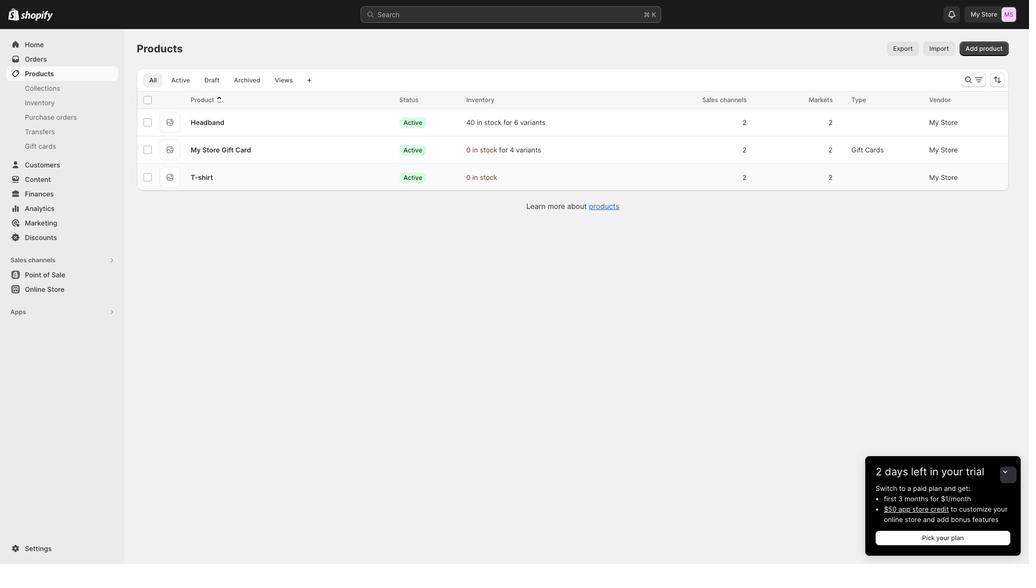Task type: vqa. For each thing, say whether or not it's contained in the screenshot.
'text field'
no



Task type: describe. For each thing, give the bounding box(es) containing it.
analytics
[[25, 204, 55, 213]]

point of sale button
[[0, 267, 124, 282]]

online
[[25, 285, 45, 293]]

my store gift card
[[191, 146, 251, 154]]

bonus
[[951, 515, 971, 524]]

0 horizontal spatial to
[[900, 484, 906, 492]]

settings link
[[6, 541, 118, 556]]

gift cards link
[[6, 139, 118, 153]]

features
[[973, 515, 999, 524]]

products
[[589, 202, 620, 210]]

collections link
[[6, 81, 118, 95]]

point
[[25, 271, 41, 279]]

$50 app store credit link
[[884, 505, 949, 513]]

headband link
[[191, 117, 224, 128]]

for for 40 in stock
[[504, 118, 513, 126]]

3
[[899, 495, 903, 503]]

all
[[149, 76, 157, 84]]

t-shirt link
[[191, 172, 213, 182]]

pick your plan link
[[876, 531, 1011, 545]]

2 vertical spatial stock
[[480, 173, 497, 181]]

more
[[548, 202, 565, 210]]

export button
[[887, 41, 919, 56]]

in for 0 in stock for 4 variants
[[473, 146, 478, 154]]

gift for gift cards
[[852, 146, 864, 154]]

add product
[[966, 45, 1003, 52]]

import button
[[924, 41, 956, 56]]

inventory button
[[467, 95, 505, 105]]

add product link
[[960, 41, 1009, 56]]

months
[[905, 495, 929, 503]]

type
[[852, 96, 866, 104]]

inventory link
[[6, 95, 118, 110]]

and for plan
[[944, 484, 956, 492]]

gift cards
[[25, 142, 56, 150]]

40 in stock for 6 variants
[[467, 118, 546, 126]]

discounts
[[25, 233, 57, 242]]

purchase orders link
[[6, 110, 118, 124]]

online store
[[25, 285, 64, 293]]

product button
[[191, 95, 225, 105]]

vendor
[[930, 96, 951, 104]]

sale
[[52, 271, 65, 279]]

headband
[[191, 118, 224, 126]]

gift cards
[[852, 146, 884, 154]]

card
[[235, 146, 251, 154]]

6
[[514, 118, 519, 126]]

store inside online store link
[[47, 285, 64, 293]]

learn more about products
[[527, 202, 620, 210]]

in inside 'dropdown button'
[[930, 466, 939, 478]]

store inside to customize your online store and add bonus features
[[905, 515, 922, 524]]

purchase orders
[[25, 113, 77, 121]]

paid
[[914, 484, 927, 492]]

trial
[[966, 466, 985, 478]]

orders
[[25, 55, 47, 63]]

0 in stock
[[467, 173, 497, 181]]

0 vertical spatial store
[[913, 505, 929, 513]]

online
[[884, 515, 903, 524]]

product
[[980, 45, 1003, 52]]

get:
[[958, 484, 971, 492]]

views
[[275, 76, 293, 84]]

inventory inside button
[[467, 96, 495, 104]]

learn
[[527, 202, 546, 210]]

views link
[[269, 73, 299, 88]]

1 horizontal spatial gift
[[222, 146, 234, 154]]

cards
[[38, 142, 56, 150]]

your inside 'dropdown button'
[[942, 466, 963, 478]]

finances
[[25, 190, 54, 198]]

products link
[[589, 202, 620, 210]]

in for 0 in stock
[[473, 173, 478, 181]]

apps
[[10, 308, 26, 316]]

in for 40 in stock for 6 variants
[[477, 118, 483, 126]]

pick your plan
[[923, 534, 964, 542]]

online store button
[[0, 282, 124, 297]]

first 3 months for $1/month
[[884, 495, 972, 503]]

analytics link
[[6, 201, 118, 216]]

point of sale
[[25, 271, 65, 279]]

1 vertical spatial plan
[[952, 534, 964, 542]]

add
[[937, 515, 949, 524]]

apps button
[[6, 305, 118, 319]]

40
[[467, 118, 475, 126]]

discounts link
[[6, 230, 118, 245]]

online store link
[[6, 282, 118, 297]]

my store for headband
[[930, 118, 958, 126]]

my for t-shirt
[[930, 173, 939, 181]]

2 inside 'dropdown button'
[[876, 466, 882, 478]]

cards
[[865, 146, 884, 154]]

1 horizontal spatial sales channels
[[703, 96, 747, 104]]

transfers
[[25, 128, 55, 136]]

content link
[[6, 172, 118, 187]]

import
[[930, 45, 949, 52]]

add
[[966, 45, 978, 52]]

gift for gift cards
[[25, 142, 37, 150]]

app
[[899, 505, 911, 513]]

collections
[[25, 84, 60, 92]]

draft
[[205, 76, 220, 84]]

status
[[400, 96, 419, 104]]

active for t-shirt
[[404, 173, 422, 181]]

about
[[567, 202, 587, 210]]

to customize your online store and add bonus features
[[884, 505, 1008, 524]]

to inside to customize your online store and add bonus features
[[951, 505, 958, 513]]



Task type: locate. For each thing, give the bounding box(es) containing it.
products link
[[6, 66, 118, 81]]

your inside to customize your online store and add bonus features
[[994, 505, 1008, 513]]

0 horizontal spatial inventory
[[25, 98, 55, 107]]

0 vertical spatial sales
[[703, 96, 719, 104]]

1 vertical spatial to
[[951, 505, 958, 513]]

for inside 2 days left in your trial element
[[931, 495, 940, 503]]

sales channels button
[[6, 253, 118, 267]]

⌘ k
[[644, 10, 657, 19]]

left
[[911, 466, 927, 478]]

search
[[378, 10, 400, 19]]

1 vertical spatial your
[[994, 505, 1008, 513]]

1 horizontal spatial and
[[944, 484, 956, 492]]

sales channels inside button
[[10, 256, 56, 264]]

markets
[[809, 96, 833, 104]]

your right pick
[[937, 534, 950, 542]]

my for headband
[[930, 118, 939, 126]]

0 down 40
[[467, 146, 471, 154]]

0 down 0 in stock for 4 variants
[[467, 173, 471, 181]]

orders link
[[6, 52, 118, 66]]

⌘
[[644, 10, 650, 19]]

and for store
[[923, 515, 935, 524]]

switch to a paid plan and get:
[[876, 484, 971, 492]]

pick
[[923, 534, 935, 542]]

customize
[[960, 505, 992, 513]]

0 horizontal spatial sales channels
[[10, 256, 56, 264]]

1 vertical spatial for
[[499, 146, 508, 154]]

home
[[25, 40, 44, 49]]

active for headband
[[404, 118, 422, 126]]

settings
[[25, 544, 52, 553]]

0 vertical spatial variants
[[521, 118, 546, 126]]

stock for 0 in stock
[[480, 146, 497, 154]]

store
[[982, 10, 998, 18], [941, 118, 958, 126], [202, 146, 220, 154], [941, 146, 958, 154], [941, 173, 958, 181], [47, 285, 64, 293]]

my for my store gift card
[[930, 146, 939, 154]]

1 horizontal spatial to
[[951, 505, 958, 513]]

2 vertical spatial for
[[931, 495, 940, 503]]

stock for 40 in stock
[[484, 118, 502, 126]]

0 vertical spatial stock
[[484, 118, 502, 126]]

0 vertical spatial channels
[[720, 96, 747, 104]]

2 0 from the top
[[467, 173, 471, 181]]

store inside the my store gift card link
[[202, 146, 220, 154]]

products up collections
[[25, 69, 54, 78]]

variants for 40 in stock for 6 variants
[[521, 118, 546, 126]]

active inside tab list
[[171, 76, 190, 84]]

0 vertical spatial sales channels
[[703, 96, 747, 104]]

$50
[[884, 505, 897, 513]]

for left 4
[[499, 146, 508, 154]]

days
[[885, 466, 909, 478]]

for for 0 in stock
[[499, 146, 508, 154]]

in right 40
[[477, 118, 483, 126]]

0 vertical spatial for
[[504, 118, 513, 126]]

switch
[[876, 484, 898, 492]]

2 horizontal spatial gift
[[852, 146, 864, 154]]

k
[[652, 10, 657, 19]]

my store
[[971, 10, 998, 18], [930, 118, 958, 126], [930, 146, 958, 154], [930, 173, 958, 181]]

gift
[[25, 142, 37, 150], [222, 146, 234, 154], [852, 146, 864, 154]]

sales inside button
[[10, 256, 27, 264]]

in right left
[[930, 466, 939, 478]]

inventory
[[467, 96, 495, 104], [25, 98, 55, 107]]

in down 40
[[473, 146, 478, 154]]

1 vertical spatial sales channels
[[10, 256, 56, 264]]

1 horizontal spatial inventory
[[467, 96, 495, 104]]

stock right 40
[[484, 118, 502, 126]]

1 vertical spatial stock
[[480, 146, 497, 154]]

store down $50 app store credit at the right of the page
[[905, 515, 922, 524]]

1 vertical spatial sales
[[10, 256, 27, 264]]

1 horizontal spatial products
[[137, 43, 183, 55]]

to down $1/month
[[951, 505, 958, 513]]

and inside to customize your online store and add bonus features
[[923, 515, 935, 524]]

active for my store gift card
[[404, 146, 422, 154]]

0 horizontal spatial sales
[[10, 256, 27, 264]]

0 vertical spatial 0
[[467, 146, 471, 154]]

1 vertical spatial and
[[923, 515, 935, 524]]

1 0 from the top
[[467, 146, 471, 154]]

and left add
[[923, 515, 935, 524]]

your
[[942, 466, 963, 478], [994, 505, 1008, 513], [937, 534, 950, 542]]

1 vertical spatial 0
[[467, 173, 471, 181]]

content
[[25, 175, 51, 184]]

$1/month
[[941, 495, 972, 503]]

gift left cards
[[852, 146, 864, 154]]

purchase
[[25, 113, 54, 121]]

finances link
[[6, 187, 118, 201]]

customers link
[[6, 158, 118, 172]]

variants right 6
[[521, 118, 546, 126]]

store down the months
[[913, 505, 929, 513]]

channels inside sales channels button
[[28, 256, 56, 264]]

active link
[[165, 73, 196, 88]]

tab list
[[141, 73, 301, 88]]

1 vertical spatial products
[[25, 69, 54, 78]]

draft link
[[198, 73, 226, 88]]

products
[[137, 43, 183, 55], [25, 69, 54, 78]]

inventory up the purchase
[[25, 98, 55, 107]]

1 horizontal spatial sales
[[703, 96, 719, 104]]

type button
[[852, 95, 877, 105]]

0 horizontal spatial channels
[[28, 256, 56, 264]]

stock left 4
[[480, 146, 497, 154]]

plan
[[929, 484, 943, 492], [952, 534, 964, 542]]

2 days left in your trial element
[[866, 483, 1021, 556]]

0 for 0 in stock
[[467, 173, 471, 181]]

first
[[884, 495, 897, 503]]

archived link
[[228, 73, 267, 88]]

gift left 'cards'
[[25, 142, 37, 150]]

for
[[504, 118, 513, 126], [499, 146, 508, 154], [931, 495, 940, 503]]

2 days left in your trial
[[876, 466, 985, 478]]

shopify image
[[21, 11, 53, 21]]

0 vertical spatial and
[[944, 484, 956, 492]]

variants for 0 in stock for 4 variants
[[516, 146, 542, 154]]

in down 0 in stock for 4 variants
[[473, 173, 478, 181]]

0 horizontal spatial gift
[[25, 142, 37, 150]]

archived
[[234, 76, 260, 84]]

home link
[[6, 37, 118, 52]]

plan up first 3 months for $1/month on the bottom of page
[[929, 484, 943, 492]]

my store for my store gift card
[[930, 146, 958, 154]]

1 vertical spatial variants
[[516, 146, 542, 154]]

product
[[191, 96, 214, 104]]

1 vertical spatial channels
[[28, 256, 56, 264]]

and up $1/month
[[944, 484, 956, 492]]

channels
[[720, 96, 747, 104], [28, 256, 56, 264]]

your up get:
[[942, 466, 963, 478]]

vendor button
[[930, 95, 961, 105]]

to left a
[[900, 484, 906, 492]]

for up credit
[[931, 495, 940, 503]]

t-shirt
[[191, 173, 213, 181]]

sales
[[703, 96, 719, 104], [10, 256, 27, 264]]

0 horizontal spatial plan
[[929, 484, 943, 492]]

customers
[[25, 161, 60, 169]]

0 horizontal spatial products
[[25, 69, 54, 78]]

your up features
[[994, 505, 1008, 513]]

0 horizontal spatial and
[[923, 515, 935, 524]]

variants
[[521, 118, 546, 126], [516, 146, 542, 154]]

plan down bonus
[[952, 534, 964, 542]]

inventory up 40
[[467, 96, 495, 104]]

0 vertical spatial products
[[137, 43, 183, 55]]

1 horizontal spatial channels
[[720, 96, 747, 104]]

all button
[[143, 73, 163, 88]]

0 vertical spatial your
[[942, 466, 963, 478]]

gift left the card
[[222, 146, 234, 154]]

2 vertical spatial your
[[937, 534, 950, 542]]

0 for 0 in stock for 4 variants
[[467, 146, 471, 154]]

4
[[510, 146, 514, 154]]

0 vertical spatial plan
[[929, 484, 943, 492]]

products up all
[[137, 43, 183, 55]]

tab list containing all
[[141, 73, 301, 88]]

variants right 4
[[516, 146, 542, 154]]

credit
[[931, 505, 949, 513]]

stock down 0 in stock for 4 variants
[[480, 173, 497, 181]]

$50 app store credit
[[884, 505, 949, 513]]

inventory inside 'link'
[[25, 98, 55, 107]]

to
[[900, 484, 906, 492], [951, 505, 958, 513]]

a
[[908, 484, 912, 492]]

for left 6
[[504, 118, 513, 126]]

my store image
[[1002, 7, 1017, 22]]

my
[[971, 10, 980, 18], [930, 118, 939, 126], [191, 146, 201, 154], [930, 146, 939, 154], [930, 173, 939, 181]]

t-
[[191, 173, 198, 181]]

marketing link
[[6, 216, 118, 230]]

0 in stock for 4 variants
[[467, 146, 542, 154]]

my store for t-shirt
[[930, 173, 958, 181]]

1 horizontal spatial plan
[[952, 534, 964, 542]]

1 vertical spatial store
[[905, 515, 922, 524]]

0 vertical spatial to
[[900, 484, 906, 492]]

shopify image
[[8, 8, 19, 21]]

point of sale link
[[6, 267, 118, 282]]



